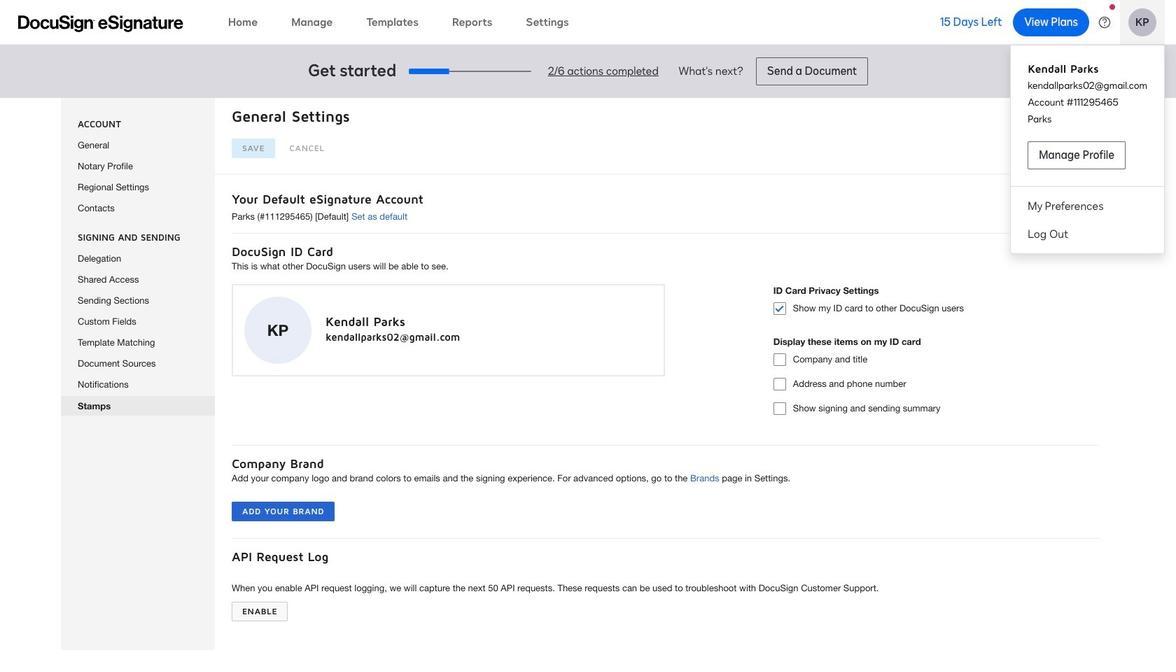 Task type: vqa. For each thing, say whether or not it's contained in the screenshot.
Account Navigation element
yes



Task type: describe. For each thing, give the bounding box(es) containing it.
docusign esignature image
[[18, 15, 183, 32]]

account navigation element
[[1011, 50, 1164, 248]]

upload or change your profile image image
[[267, 319, 289, 342]]



